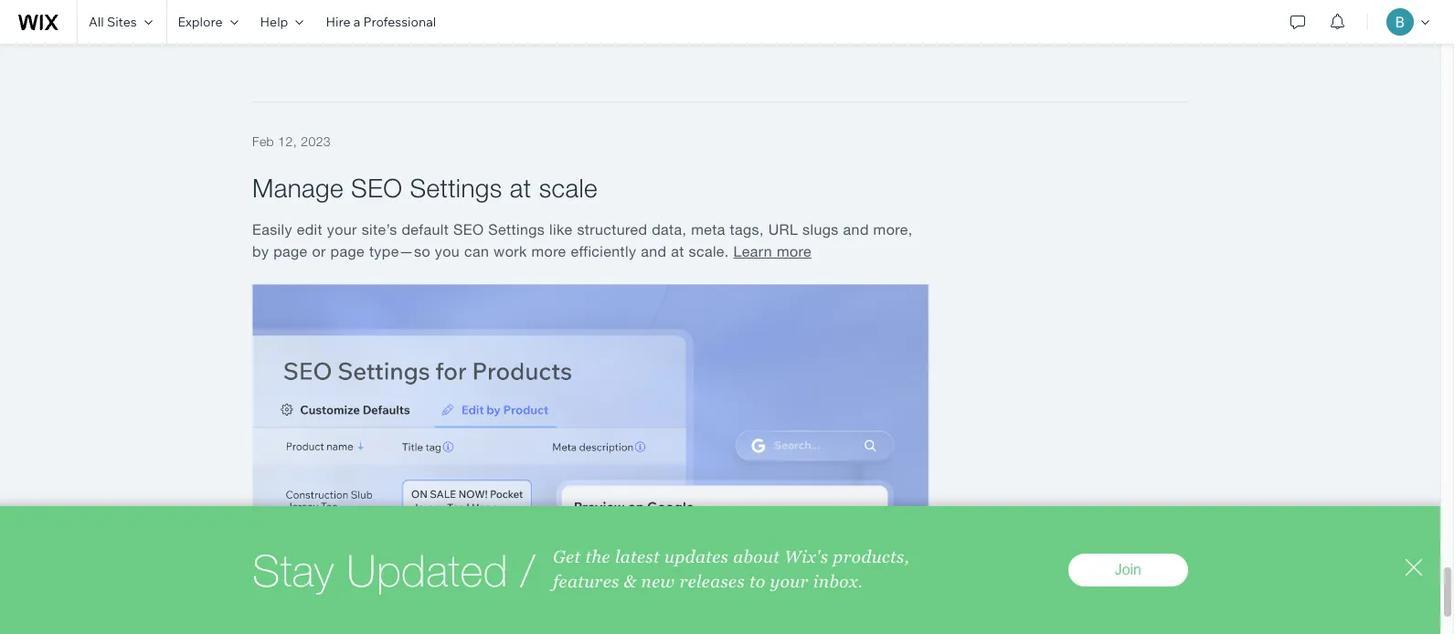 Task type: vqa. For each thing, say whether or not it's contained in the screenshot.
the All Sites
yes



Task type: locate. For each thing, give the bounding box(es) containing it.
a
[[354, 14, 361, 30]]

hire
[[326, 14, 351, 30]]



Task type: describe. For each thing, give the bounding box(es) containing it.
explore
[[178, 14, 223, 30]]

all sites
[[89, 14, 137, 30]]

all
[[89, 14, 104, 30]]

help
[[260, 14, 288, 30]]

sites
[[107, 14, 137, 30]]

hire a professional
[[326, 14, 436, 30]]

hire a professional link
[[315, 0, 447, 44]]

professional
[[363, 14, 436, 30]]

help button
[[249, 0, 315, 44]]



